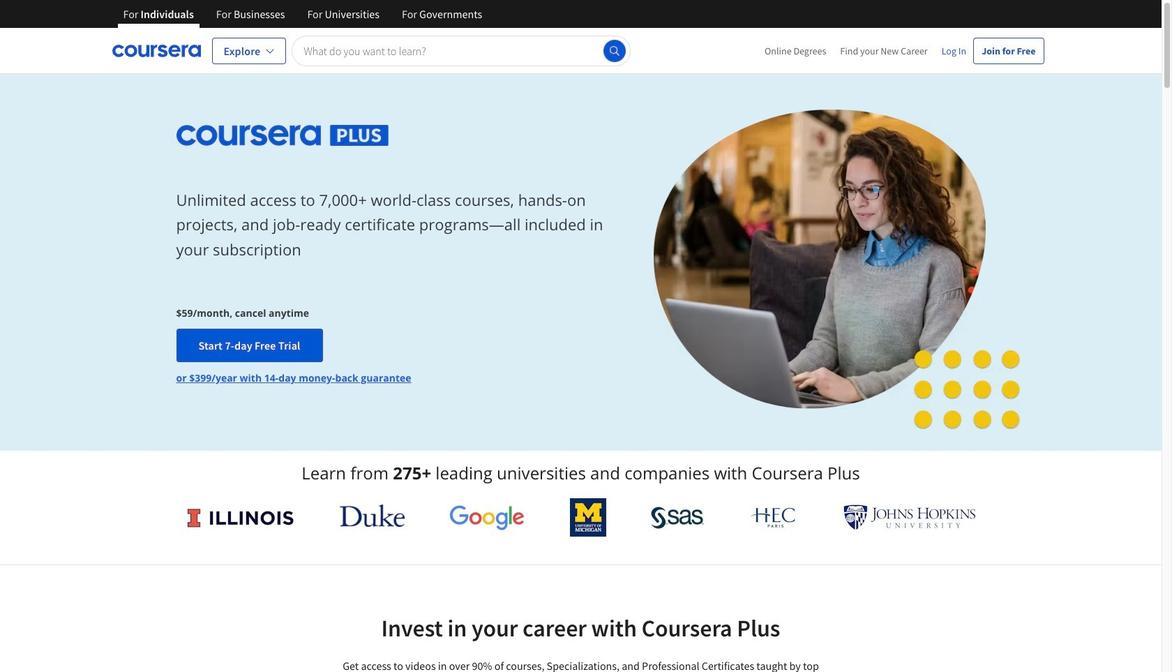 Task type: vqa. For each thing, say whether or not it's contained in the screenshot.
2024.
no



Task type: describe. For each thing, give the bounding box(es) containing it.
duke university image
[[340, 505, 404, 527]]

johns hopkins university image
[[843, 505, 976, 530]]

university of michigan image
[[570, 498, 606, 537]]

university of illinois at urbana-champaign image
[[186, 506, 295, 529]]

coursera image
[[112, 39, 201, 62]]

What do you want to learn? text field
[[292, 35, 631, 66]]

coursera plus image
[[176, 125, 389, 146]]

hec paris image
[[749, 503, 798, 532]]



Task type: locate. For each thing, give the bounding box(es) containing it.
banner navigation
[[112, 0, 494, 38]]

google image
[[450, 505, 525, 530]]

None search field
[[292, 35, 631, 66]]

sas image
[[651, 506, 704, 529]]



